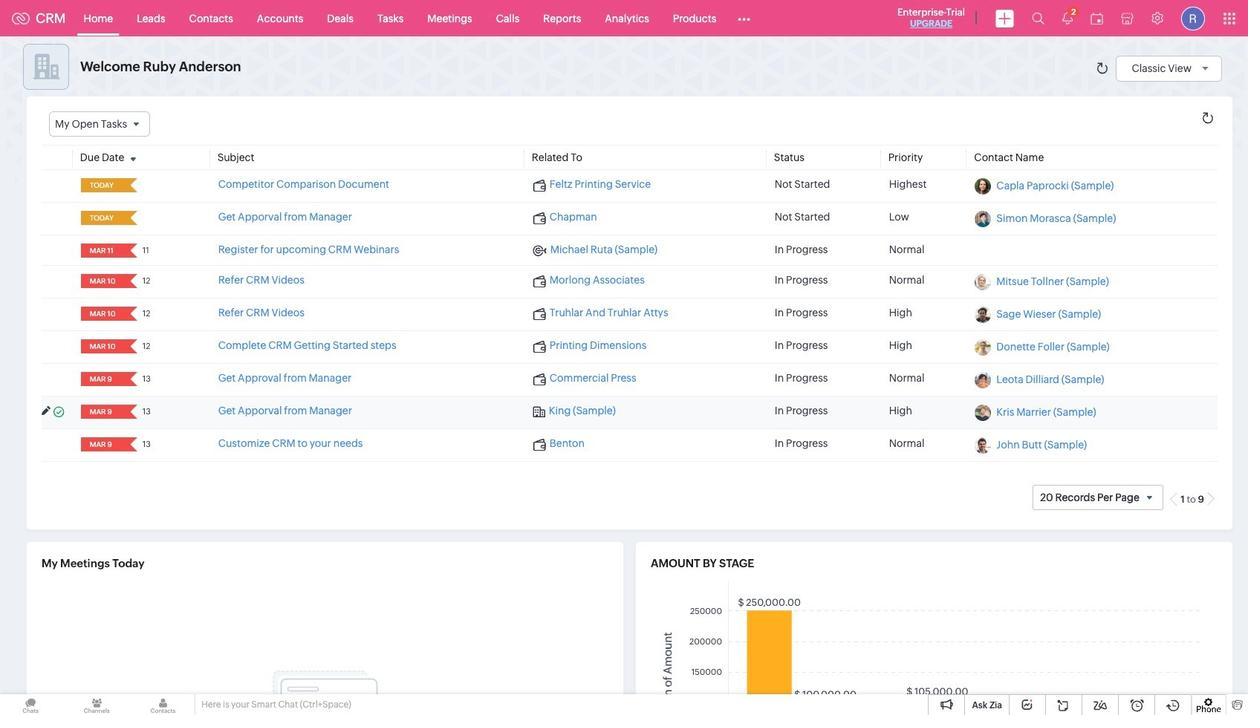 Task type: describe. For each thing, give the bounding box(es) containing it.
2 late by  days image from the top
[[124, 213, 143, 222]]

create menu element
[[987, 0, 1023, 36]]

contacts image
[[133, 695, 194, 715]]

search element
[[1023, 0, 1053, 36]]

signals element
[[1053, 0, 1082, 36]]

profile image
[[1181, 6, 1205, 30]]

channels image
[[66, 695, 127, 715]]

calendar image
[[1091, 12, 1103, 24]]



Task type: locate. For each thing, give the bounding box(es) containing it.
1 late by  days image from the top
[[124, 181, 143, 190]]

create menu image
[[995, 9, 1014, 27]]

logo image
[[12, 12, 30, 24]]

late by  days image
[[124, 181, 143, 190], [124, 213, 143, 222]]

search image
[[1032, 12, 1044, 25]]

1 vertical spatial late by  days image
[[124, 213, 143, 222]]

Other Modules field
[[728, 6, 760, 30]]

None field
[[49, 111, 150, 137], [85, 178, 120, 193], [85, 211, 120, 225], [85, 244, 120, 258], [85, 274, 120, 288], [85, 307, 120, 321], [85, 340, 120, 354], [85, 372, 120, 386], [85, 405, 120, 419], [85, 438, 120, 452], [49, 111, 150, 137], [85, 178, 120, 193], [85, 211, 120, 225], [85, 244, 120, 258], [85, 274, 120, 288], [85, 307, 120, 321], [85, 340, 120, 354], [85, 372, 120, 386], [85, 405, 120, 419], [85, 438, 120, 452]]

chats image
[[0, 695, 61, 715]]

0 vertical spatial late by  days image
[[124, 181, 143, 190]]

profile element
[[1172, 0, 1214, 36]]



Task type: vqa. For each thing, say whether or not it's contained in the screenshot.
1st 'late by  days' image
yes



